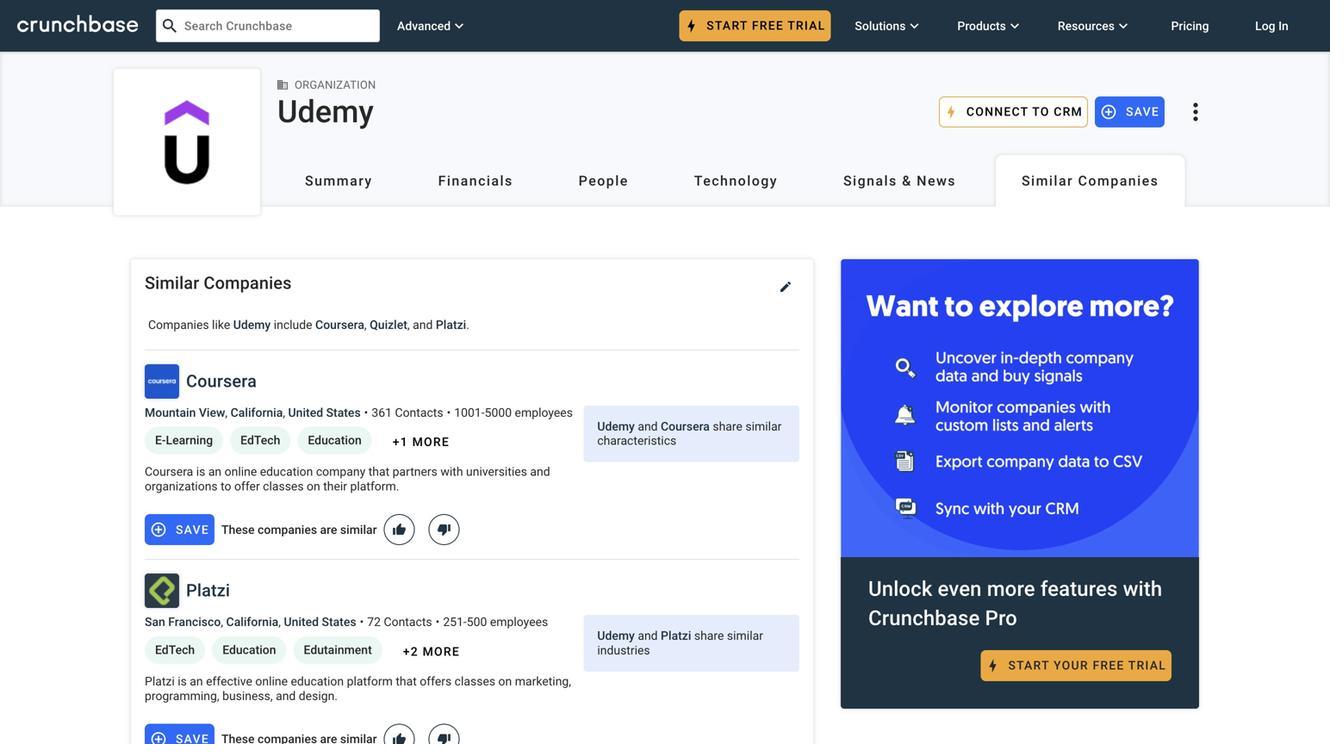 Task type: describe. For each thing, give the bounding box(es) containing it.
companies like udemy include coursera , quizlet , and platzi .
[[148, 318, 469, 332]]

an for platzi
[[190, 675, 203, 689]]

unlock even more features with crunchbase pro
[[868, 577, 1162, 631]]

similar for coursera
[[746, 419, 782, 434]]

view
[[199, 406, 225, 420]]

udemy logo image
[[114, 69, 260, 215]]

0 horizontal spatial coursera link
[[186, 371, 257, 391]]

platform
[[347, 675, 393, 689]]

people link
[[553, 155, 655, 207]]

251-500 employees
[[443, 615, 548, 629]]

0 horizontal spatial education link
[[212, 637, 287, 668]]

mountain view link
[[145, 406, 225, 420]]

save for bottommost save button
[[176, 523, 209, 537]]

more inside unlock even more features with crunchbase pro
[[987, 577, 1035, 601]]

5000
[[485, 406, 512, 420]]

california link for platzi
[[223, 615, 278, 629]]

solutions button
[[838, 0, 940, 52]]

and inside platzi is an effective online education platform that offers classes on marketing, programming, business, and design.
[[276, 689, 296, 703]]

coursera up view
[[186, 371, 257, 391]]

0 horizontal spatial education
[[222, 643, 276, 657]]

platzi inside the udemy and platzi share similar industries
[[661, 629, 691, 643]]

business,
[[222, 689, 273, 703]]

72 contacts
[[367, 615, 432, 629]]

0 vertical spatial education
[[308, 433, 362, 448]]

1 horizontal spatial similar companies
[[1022, 173, 1159, 189]]

to inside button
[[1032, 105, 1050, 119]]

features
[[1041, 577, 1118, 601]]

summary
[[305, 173, 373, 189]]

coursera right include
[[315, 318, 364, 332]]

1 vertical spatial similar
[[145, 273, 199, 293]]

are
[[320, 523, 337, 537]]

employees for platzi
[[490, 615, 548, 629]]

edutainment link
[[293, 637, 382, 668]]

udemy for udemy
[[277, 93, 374, 130]]

is for coursera
[[196, 465, 205, 479]]

and inside the udemy and platzi share similar industries
[[638, 629, 658, 643]]

more actions image
[[1182, 98, 1210, 126]]

1001-5000 employees
[[454, 406, 573, 420]]

platzi is an effective online education platform that offers classes on marketing, programming, business, and design.
[[145, 675, 571, 703]]

people
[[579, 173, 629, 189]]

1 vertical spatial edtech link
[[145, 637, 205, 668]]

summary link
[[279, 155, 399, 207]]

500
[[467, 615, 487, 629]]

their
[[323, 479, 347, 494]]

technology
[[694, 173, 778, 189]]

udemy for udemy and platzi share similar industries
[[597, 629, 635, 643]]

udemy and platzi share similar industries
[[597, 629, 763, 658]]

company
[[316, 465, 366, 479]]

with inside the coursera is an online education company that partners with universities and organizations to offer classes on their platform.
[[441, 465, 463, 479]]

marketing,
[[515, 675, 571, 689]]

and right quizlet link
[[413, 318, 433, 332]]

start for start your free trial
[[1008, 659, 1050, 673]]

united states link for platzi
[[281, 615, 356, 629]]

&
[[902, 173, 912, 189]]

0 vertical spatial companies
[[1078, 173, 1159, 189]]

news
[[917, 173, 956, 189]]

online inside platzi is an effective online education platform that offers classes on marketing, programming, business, and design.
[[255, 675, 288, 689]]

is for platzi
[[178, 675, 187, 689]]

platzi inside platzi is an effective online education platform that offers classes on marketing, programming, business, and design.
[[145, 675, 175, 689]]

2 vertical spatial platzi link
[[661, 629, 691, 643]]

coursera inside udemy and coursera share similar characteristics
[[661, 419, 710, 434]]

these
[[221, 523, 255, 537]]

technology link
[[668, 155, 804, 207]]

1 horizontal spatial education link
[[298, 427, 372, 458]]

connect to crm button
[[939, 91, 1088, 133]]

+2
[[403, 645, 419, 659]]

california link for coursera
[[228, 406, 283, 420]]

and inside udemy and coursera share similar characteristics
[[638, 419, 658, 434]]

san francisco , california , united states
[[145, 615, 356, 629]]

mountain view , california , united states
[[145, 406, 361, 420]]

361 contacts
[[372, 406, 443, 420]]

your
[[1054, 659, 1089, 673]]

universities
[[466, 465, 527, 479]]

offer
[[234, 479, 260, 494]]

1 vertical spatial platzi link
[[186, 581, 230, 601]]

signals
[[843, 173, 897, 189]]

1 horizontal spatial platzi link
[[436, 318, 466, 332]]

0 vertical spatial save button
[[1095, 91, 1165, 133]]

characteristics
[[597, 434, 677, 448]]

+1
[[393, 435, 408, 449]]

save for the top save button
[[1126, 105, 1160, 119]]

edutainment
[[304, 643, 372, 657]]

with inside unlock even more features with crunchbase pro
[[1123, 577, 1162, 601]]

states for platzi
[[322, 615, 356, 629]]

log in
[[1255, 19, 1289, 33]]

1 vertical spatial save button
[[145, 509, 215, 551]]

edtech for the rightmost edtech link
[[241, 433, 280, 448]]

pro
[[985, 606, 1017, 631]]

like
[[212, 318, 230, 332]]

e-learning
[[155, 433, 213, 448]]

include
[[274, 318, 312, 332]]

1001-
[[454, 406, 485, 420]]

e-learning link
[[145, 427, 223, 458]]

united for coursera
[[288, 406, 323, 420]]

quizlet link
[[370, 318, 407, 332]]

design.
[[299, 689, 338, 703]]

+2 more
[[403, 645, 460, 659]]

resources
[[1058, 19, 1115, 33]]

effective
[[206, 675, 252, 689]]

programming,
[[145, 689, 219, 703]]

+1 more button
[[379, 422, 463, 463]]

offers
[[420, 675, 452, 689]]

partners
[[393, 465, 438, 479]]

on inside the coursera is an online education company that partners with universities and organizations to offer classes on their platform.
[[307, 479, 320, 494]]

coursera inside the coursera is an online education company that partners with universities and organizations to offer classes on their platform.
[[145, 465, 193, 479]]

1 vertical spatial similar
[[340, 523, 377, 537]]

251-
[[443, 615, 467, 629]]

edtech for the bottom edtech link
[[155, 643, 195, 657]]

mountain
[[145, 406, 196, 420]]

start free trial link
[[679, 5, 831, 47]]

signals & news
[[843, 173, 956, 189]]

similar for platzi
[[727, 629, 763, 643]]

start free trial
[[707, 19, 826, 33]]

udemy and coursera share similar characteristics
[[597, 419, 782, 448]]

connect
[[967, 105, 1029, 119]]

resources button
[[1041, 0, 1149, 52]]

.
[[466, 318, 469, 332]]

Search Crunchbase field
[[156, 9, 380, 42]]

start your free trial
[[1008, 659, 1166, 673]]

platform.
[[350, 479, 399, 494]]

these companies are similar
[[221, 523, 377, 537]]

coursera is an online education company that partners with universities and organizations to offer classes on their platform.
[[145, 465, 550, 494]]

classes inside platzi is an effective online education platform that offers classes on marketing, programming, business, and design.
[[455, 675, 495, 689]]

log in link
[[1231, 0, 1313, 52]]

e-
[[155, 433, 166, 448]]

industries
[[597, 644, 650, 658]]

crunchbase
[[868, 606, 980, 631]]

share for coursera
[[713, 419, 743, 434]]

crm
[[1054, 105, 1083, 119]]

pricing
[[1171, 19, 1209, 33]]

organization
[[295, 78, 376, 91]]



Task type: vqa. For each thing, say whether or not it's contained in the screenshot.
Privacy
no



Task type: locate. For each thing, give the bounding box(es) containing it.
on
[[307, 479, 320, 494], [498, 675, 512, 689]]

united states link for coursera
[[285, 406, 361, 420]]

1 vertical spatial united
[[284, 615, 319, 629]]

share for platzi
[[694, 629, 724, 643]]

start
[[707, 19, 748, 33], [1008, 659, 1050, 673]]

0 vertical spatial free
[[752, 19, 784, 33]]

is up programming, at left bottom
[[178, 675, 187, 689]]

coursera logo image
[[145, 364, 179, 399]]

1 vertical spatial united states link
[[281, 615, 356, 629]]

california for platzi
[[226, 615, 278, 629]]

more for platzi
[[423, 645, 460, 659]]

learning
[[166, 433, 213, 448]]

0 vertical spatial platzi link
[[436, 318, 466, 332]]

udemy link right like
[[233, 318, 271, 332]]

organizations
[[145, 479, 218, 494]]

california right francisco
[[226, 615, 278, 629]]

that inside platzi is an effective online education platform that offers classes on marketing, programming, business, and design.
[[396, 675, 417, 689]]

1 vertical spatial online
[[255, 675, 288, 689]]

coursera up organizations
[[145, 465, 193, 479]]

platzi link
[[436, 318, 466, 332], [186, 581, 230, 601], [661, 629, 691, 643]]

classes
[[263, 479, 304, 494], [455, 675, 495, 689]]

contacts up +1 more
[[395, 406, 443, 420]]

free inside start free trial "link"
[[752, 19, 784, 33]]

0 vertical spatial save
[[1126, 105, 1160, 119]]

udemy up industries
[[597, 629, 635, 643]]

0 vertical spatial on
[[307, 479, 320, 494]]

coursera up characteristics
[[661, 419, 710, 434]]

connect to crm
[[967, 105, 1083, 119]]

start for start free trial
[[707, 19, 748, 33]]

classes inside the coursera is an online education company that partners with universities and organizations to offer classes on their platform.
[[263, 479, 304, 494]]

states up edutainment
[[322, 615, 356, 629]]

education up company
[[308, 433, 362, 448]]

0 horizontal spatial similar companies
[[145, 273, 292, 293]]

0 vertical spatial contacts
[[395, 406, 443, 420]]

online up business,
[[255, 675, 288, 689]]

with right features
[[1123, 577, 1162, 601]]

employees
[[515, 406, 573, 420], [490, 615, 548, 629]]

udemy link up industries
[[597, 629, 635, 643]]

on left marketing,
[[498, 675, 512, 689]]

edtech link down san francisco 'link'
[[145, 637, 205, 668]]

classes right offers
[[455, 675, 495, 689]]

0 horizontal spatial on
[[307, 479, 320, 494]]

1 vertical spatial udemy link
[[597, 419, 635, 434]]

1 horizontal spatial save button
[[1095, 91, 1165, 133]]

1 vertical spatial california
[[226, 615, 278, 629]]

on left their
[[307, 479, 320, 494]]

is inside the coursera is an online education company that partners with universities and organizations to offer classes on their platform.
[[196, 465, 205, 479]]

products button
[[940, 0, 1041, 52]]

2 vertical spatial coursera link
[[661, 419, 710, 434]]

education link up company
[[298, 427, 372, 458]]

+2 more button
[[389, 631, 474, 673]]

1 horizontal spatial on
[[498, 675, 512, 689]]

an inside the coursera is an online education company that partners with universities and organizations to offer classes on their platform.
[[208, 465, 222, 479]]

edtech link
[[230, 427, 291, 458], [145, 637, 205, 668]]

trial right your
[[1128, 659, 1166, 673]]

save button down organizations
[[145, 509, 215, 551]]

is inside platzi is an effective online education platform that offers classes on marketing, programming, business, and design.
[[178, 675, 187, 689]]

online up the offer
[[225, 465, 257, 479]]

education link down "san francisco , california , united states"
[[212, 637, 287, 668]]

0 horizontal spatial that
[[368, 465, 390, 479]]

advanced
[[397, 19, 451, 33]]

0 vertical spatial to
[[1032, 105, 1050, 119]]

0 vertical spatial udemy link
[[233, 318, 271, 332]]

udemy inside the udemy and platzi share similar industries
[[597, 629, 635, 643]]

save button right crm
[[1095, 91, 1165, 133]]

on inside platzi is an effective online education platform that offers classes on marketing, programming, business, and design.
[[498, 675, 512, 689]]

platzi
[[436, 318, 466, 332], [186, 581, 230, 601], [661, 629, 691, 643], [145, 675, 175, 689]]

0 vertical spatial education link
[[298, 427, 372, 458]]

california link right view
[[228, 406, 283, 420]]

1 vertical spatial companies
[[204, 273, 292, 293]]

that inside the coursera is an online education company that partners with universities and organizations to offer classes on their platform.
[[368, 465, 390, 479]]

0 vertical spatial that
[[368, 465, 390, 479]]

1 vertical spatial on
[[498, 675, 512, 689]]

1 horizontal spatial classes
[[455, 675, 495, 689]]

united for platzi
[[284, 615, 319, 629]]

companies down crm
[[1078, 173, 1159, 189]]

more inside button
[[423, 645, 460, 659]]

companies
[[1078, 173, 1159, 189], [204, 273, 292, 293], [148, 318, 209, 332]]

to left the offer
[[221, 479, 231, 494]]

and left design.
[[276, 689, 296, 703]]

financials
[[438, 173, 513, 189]]

1 vertical spatial education link
[[212, 637, 287, 668]]

2 vertical spatial more
[[423, 645, 460, 659]]

1 horizontal spatial edtech link
[[230, 427, 291, 458]]

share inside udemy and coursera share similar characteristics
[[713, 419, 743, 434]]

0 vertical spatial edtech link
[[230, 427, 291, 458]]

similar companies down crm
[[1022, 173, 1159, 189]]

and
[[413, 318, 433, 332], [638, 419, 658, 434], [530, 465, 550, 479], [638, 629, 658, 643], [276, 689, 296, 703]]

quizlet
[[370, 318, 407, 332]]

more inside button
[[412, 435, 450, 449]]

1 horizontal spatial that
[[396, 675, 417, 689]]

0 vertical spatial online
[[225, 465, 257, 479]]

udemy link
[[233, 318, 271, 332], [597, 419, 635, 434], [597, 629, 635, 643]]

san francisco link
[[145, 615, 221, 629]]

0 vertical spatial similar
[[1022, 173, 1074, 189]]

pricing link
[[1149, 0, 1231, 52]]

,
[[364, 318, 367, 332], [407, 318, 410, 332], [225, 406, 228, 420], [283, 406, 285, 420], [221, 615, 223, 629], [278, 615, 281, 629]]

1 vertical spatial free
[[1093, 659, 1125, 673]]

more for coursera
[[412, 435, 450, 449]]

coursera link up view
[[186, 371, 257, 391]]

education down "san francisco , california , united states"
[[222, 643, 276, 657]]

1 vertical spatial classes
[[455, 675, 495, 689]]

1 vertical spatial trial
[[1128, 659, 1166, 673]]

united up company
[[288, 406, 323, 420]]

states left 361
[[326, 406, 361, 420]]

that up platform. at left bottom
[[368, 465, 390, 479]]

more up offers
[[423, 645, 460, 659]]

1 horizontal spatial edtech
[[241, 433, 280, 448]]

0 horizontal spatial an
[[190, 675, 203, 689]]

to inside the coursera is an online education company that partners with universities and organizations to offer classes on their platform.
[[221, 479, 231, 494]]

more up pro on the right bottom
[[987, 577, 1035, 601]]

and right universities
[[530, 465, 550, 479]]

education
[[260, 465, 313, 479], [291, 675, 344, 689]]

1 horizontal spatial with
[[1123, 577, 1162, 601]]

an inside platzi is an effective online education platform that offers classes on marketing, programming, business, and design.
[[190, 675, 203, 689]]

san
[[145, 615, 165, 629]]

save left the more actions icon
[[1126, 105, 1160, 119]]

even
[[938, 577, 982, 601]]

education inside platzi is an effective online education platform that offers classes on marketing, programming, business, and design.
[[291, 675, 344, 689]]

employees right 500
[[490, 615, 548, 629]]

361
[[372, 406, 392, 420]]

udemy inside udemy and coursera share similar characteristics
[[597, 419, 635, 434]]

trial left solutions
[[788, 19, 826, 33]]

0 vertical spatial similar companies
[[1022, 173, 1159, 189]]

1 vertical spatial education
[[222, 643, 276, 657]]

free
[[752, 19, 784, 33], [1093, 659, 1125, 673]]

and up industries
[[638, 629, 658, 643]]

1 vertical spatial is
[[178, 675, 187, 689]]

contacts up the +2
[[384, 615, 432, 629]]

1 vertical spatial start
[[1008, 659, 1050, 673]]

0 vertical spatial similar
[[746, 419, 782, 434]]

+1 more
[[393, 435, 450, 449]]

0 horizontal spatial to
[[221, 479, 231, 494]]

coursera link up characteristics
[[661, 419, 710, 434]]

states for coursera
[[326, 406, 361, 420]]

with right partners
[[441, 465, 463, 479]]

0 vertical spatial share
[[713, 419, 743, 434]]

0 horizontal spatial with
[[441, 465, 463, 479]]

that left offers
[[396, 675, 417, 689]]

1 vertical spatial similar companies
[[145, 273, 292, 293]]

1 horizontal spatial an
[[208, 465, 222, 479]]

2 vertical spatial companies
[[148, 318, 209, 332]]

similar
[[746, 419, 782, 434], [340, 523, 377, 537], [727, 629, 763, 643]]

1 horizontal spatial trial
[[1128, 659, 1166, 673]]

0 vertical spatial is
[[196, 465, 205, 479]]

united states link
[[285, 406, 361, 420], [281, 615, 356, 629]]

and up characteristics
[[638, 419, 658, 434]]

0 vertical spatial education
[[260, 465, 313, 479]]

an up programming, at left bottom
[[190, 675, 203, 689]]

california right view
[[231, 406, 283, 420]]

udemy link up characteristics
[[597, 419, 635, 434]]

that
[[368, 465, 390, 479], [396, 675, 417, 689]]

1 vertical spatial share
[[694, 629, 724, 643]]

1 horizontal spatial is
[[196, 465, 205, 479]]

signals & news link
[[818, 155, 982, 207]]

save button
[[1095, 91, 1165, 133], [145, 509, 215, 551]]

similar inside 'similar companies' link
[[1022, 173, 1074, 189]]

2 vertical spatial similar
[[727, 629, 763, 643]]

similar companies
[[1022, 173, 1159, 189], [145, 273, 292, 293]]

0 horizontal spatial trial
[[788, 19, 826, 33]]

similar
[[1022, 173, 1074, 189], [145, 273, 199, 293]]

save down organizations
[[176, 523, 209, 537]]

is
[[196, 465, 205, 479], [178, 675, 187, 689]]

1 vertical spatial with
[[1123, 577, 1162, 601]]

contacts for platzi
[[384, 615, 432, 629]]

united states link up edutainment
[[281, 615, 356, 629]]

coursera link right include
[[315, 318, 364, 332]]

companies up like
[[204, 273, 292, 293]]

share
[[713, 419, 743, 434], [694, 629, 724, 643]]

an for coursera
[[208, 465, 222, 479]]

0 vertical spatial more
[[412, 435, 450, 449]]

0 vertical spatial an
[[208, 465, 222, 479]]

companies
[[258, 523, 317, 537]]

to left crm
[[1032, 105, 1050, 119]]

classes right the offer
[[263, 479, 304, 494]]

2 vertical spatial udemy link
[[597, 629, 635, 643]]

california link right francisco
[[223, 615, 278, 629]]

education left company
[[260, 465, 313, 479]]

0 horizontal spatial free
[[752, 19, 784, 33]]

financials link
[[412, 155, 539, 207]]

1 vertical spatial edtech
[[155, 643, 195, 657]]

0 vertical spatial employees
[[515, 406, 573, 420]]

united states link left 361
[[285, 406, 361, 420]]

to
[[1032, 105, 1050, 119], [221, 479, 231, 494]]

0 vertical spatial trial
[[788, 19, 826, 33]]

united up edutainment
[[284, 615, 319, 629]]

edtech down mountain view , california , united states
[[241, 433, 280, 448]]

2 horizontal spatial coursera link
[[661, 419, 710, 434]]

online inside the coursera is an online education company that partners with universities and organizations to offer classes on their platform.
[[225, 465, 257, 479]]

1 vertical spatial that
[[396, 675, 417, 689]]

0 horizontal spatial save button
[[145, 509, 215, 551]]

1 vertical spatial more
[[987, 577, 1035, 601]]

1 horizontal spatial similar
[[1022, 173, 1074, 189]]

similar inside udemy and coursera share similar characteristics
[[746, 419, 782, 434]]

similar companies link
[[996, 155, 1185, 207]]

1 horizontal spatial to
[[1032, 105, 1050, 119]]

platzi logo image
[[145, 574, 179, 608]]

edtech down san francisco 'link'
[[155, 643, 195, 657]]

1 vertical spatial an
[[190, 675, 203, 689]]

unlock
[[868, 577, 933, 601]]

california for coursera
[[231, 406, 283, 420]]

2 horizontal spatial platzi link
[[661, 629, 691, 643]]

share inside the udemy and platzi share similar industries
[[694, 629, 724, 643]]

francisco
[[168, 615, 221, 629]]

employees for coursera
[[515, 406, 573, 420]]

udemy link for coursera
[[597, 419, 635, 434]]

online
[[225, 465, 257, 479], [255, 675, 288, 689]]

1 horizontal spatial start
[[1008, 659, 1050, 673]]

0 vertical spatial california
[[231, 406, 283, 420]]

contacts for coursera
[[395, 406, 443, 420]]

1 horizontal spatial free
[[1093, 659, 1125, 673]]

0 vertical spatial start
[[707, 19, 748, 33]]

1 horizontal spatial education
[[308, 433, 362, 448]]

1 vertical spatial employees
[[490, 615, 548, 629]]

udemy right like
[[233, 318, 271, 332]]

an
[[208, 465, 222, 479], [190, 675, 203, 689]]

start inside "link"
[[707, 19, 748, 33]]

0 horizontal spatial edtech link
[[145, 637, 205, 668]]

0 vertical spatial states
[[326, 406, 361, 420]]

udemy link for platzi
[[597, 629, 635, 643]]

trial inside start free trial "link"
[[788, 19, 826, 33]]

is up organizations
[[196, 465, 205, 479]]

1 vertical spatial contacts
[[384, 615, 432, 629]]

0 vertical spatial california link
[[228, 406, 283, 420]]

similar companies up like
[[145, 273, 292, 293]]

1 vertical spatial save
[[176, 523, 209, 537]]

solutions
[[855, 19, 906, 33]]

0 vertical spatial coursera link
[[315, 318, 364, 332]]

0 vertical spatial edtech
[[241, 433, 280, 448]]

udemy up characteristics
[[597, 419, 635, 434]]

companies left like
[[148, 318, 209, 332]]

edtech link down mountain view , california , united states
[[230, 427, 291, 458]]

1 vertical spatial education
[[291, 675, 344, 689]]

72
[[367, 615, 381, 629]]

coursera
[[315, 318, 364, 332], [186, 371, 257, 391], [661, 419, 710, 434], [145, 465, 193, 479]]

0 horizontal spatial platzi link
[[186, 581, 230, 601]]

education inside the coursera is an online education company that partners with universities and organizations to offer classes on their platform.
[[260, 465, 313, 479]]

1 horizontal spatial coursera link
[[315, 318, 364, 332]]

with
[[441, 465, 463, 479], [1123, 577, 1162, 601]]

an up organizations
[[208, 465, 222, 479]]

products
[[958, 19, 1006, 33]]

0 horizontal spatial classes
[[263, 479, 304, 494]]

education up design.
[[291, 675, 344, 689]]

0 vertical spatial with
[[441, 465, 463, 479]]

udemy down "organization"
[[277, 93, 374, 130]]

log
[[1255, 19, 1276, 33]]

employees right the 5000 at the left
[[515, 406, 573, 420]]

0 horizontal spatial save
[[176, 523, 209, 537]]

advanced button
[[380, 0, 485, 52]]

udemy for udemy and coursera share similar characteristics
[[597, 419, 635, 434]]

trial
[[788, 19, 826, 33], [1128, 659, 1166, 673]]

udemy
[[277, 93, 374, 130], [233, 318, 271, 332], [597, 419, 635, 434], [597, 629, 635, 643]]

and inside the coursera is an online education company that partners with universities and organizations to offer classes on their platform.
[[530, 465, 550, 479]]

more right +1
[[412, 435, 450, 449]]

similar inside the udemy and platzi share similar industries
[[727, 629, 763, 643]]



